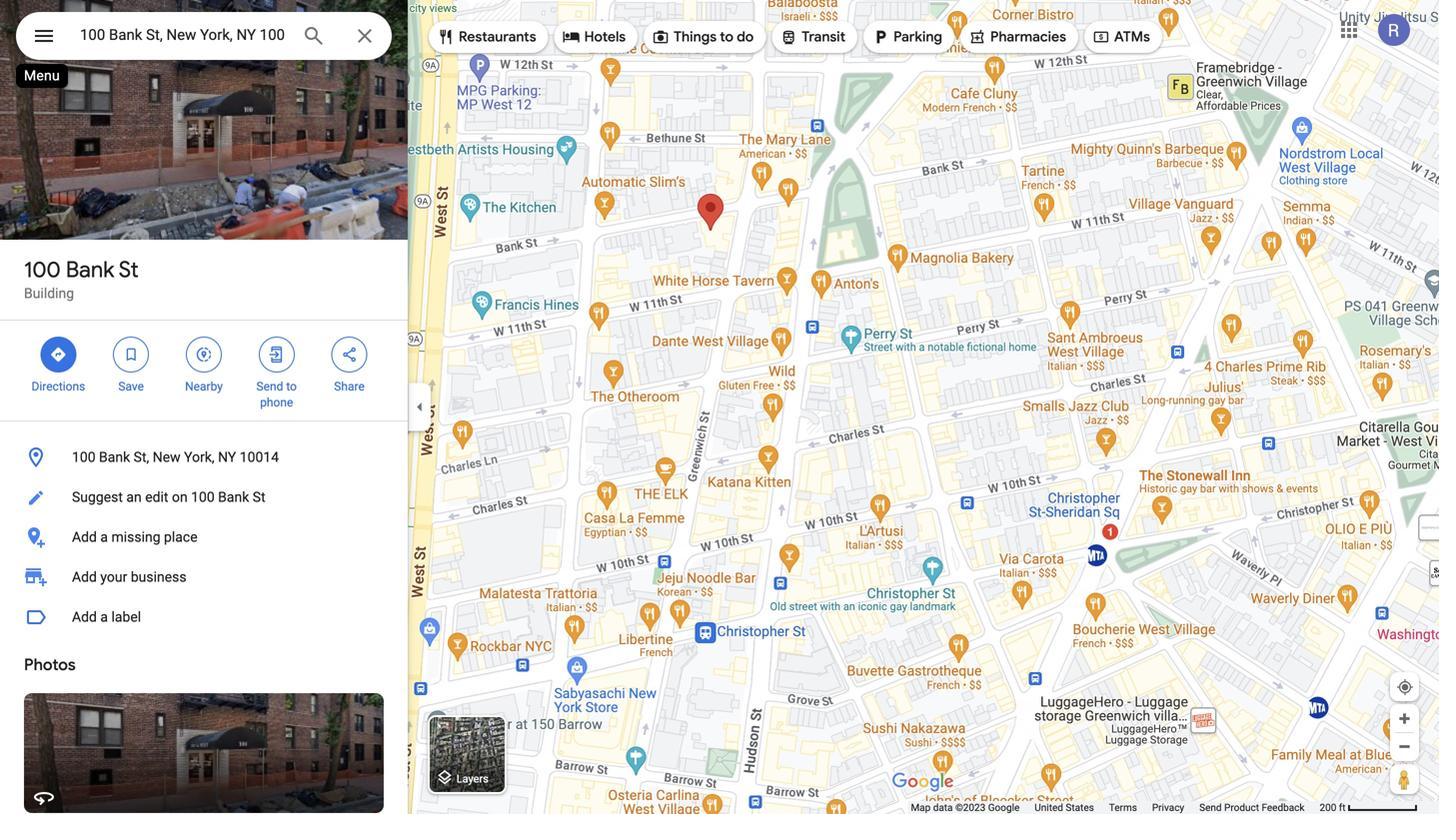 Task type: locate. For each thing, give the bounding box(es) containing it.
2 a from the top
[[100, 609, 108, 626]]

1 horizontal spatial send
[[1199, 802, 1222, 814]]

to
[[720, 28, 734, 46], [286, 380, 297, 394]]

directions
[[31, 380, 85, 394]]

100 right on
[[191, 489, 215, 506]]

nearby
[[185, 380, 223, 394]]

add left your
[[72, 569, 97, 586]]

privacy
[[1152, 802, 1184, 814]]

100 inside 100 bank st building
[[24, 256, 61, 284]]

1 vertical spatial a
[[100, 609, 108, 626]]

on
[[172, 489, 188, 506]]

none field inside 100 bank st, new york, ny 10014 field
[[80, 23, 286, 47]]

add a missing place
[[72, 529, 198, 546]]

st
[[119, 256, 139, 284], [253, 489, 266, 506]]

add left label on the left bottom
[[72, 609, 97, 626]]

1 horizontal spatial 100
[[72, 449, 96, 466]]

a inside add a label button
[[100, 609, 108, 626]]

edit
[[145, 489, 168, 506]]


[[49, 344, 67, 366]]

1 vertical spatial st
[[253, 489, 266, 506]]

a inside add a missing place button
[[100, 529, 108, 546]]

0 vertical spatial add
[[72, 529, 97, 546]]

 button
[[16, 12, 72, 64]]

1 vertical spatial 100
[[72, 449, 96, 466]]

send for send product feedback
[[1199, 802, 1222, 814]]

add your business link
[[0, 558, 408, 598]]

bank inside 100 bank st building
[[66, 256, 114, 284]]

200 ft
[[1320, 802, 1346, 814]]

send
[[256, 380, 283, 394], [1199, 802, 1222, 814]]

0 horizontal spatial to
[[286, 380, 297, 394]]

united states
[[1035, 802, 1094, 814]]

to left the do
[[720, 28, 734, 46]]

1 add from the top
[[72, 529, 97, 546]]

0 horizontal spatial 100
[[24, 256, 61, 284]]

3 add from the top
[[72, 609, 97, 626]]

st up  at the left top
[[119, 256, 139, 284]]

0 horizontal spatial st
[[119, 256, 139, 284]]

2 vertical spatial add
[[72, 609, 97, 626]]

bank up building
[[66, 256, 114, 284]]

things
[[674, 28, 717, 46]]

1 vertical spatial add
[[72, 569, 97, 586]]

None field
[[80, 23, 286, 47]]

a
[[100, 529, 108, 546], [100, 609, 108, 626]]

100 up suggest
[[72, 449, 96, 466]]

100
[[24, 256, 61, 284], [72, 449, 96, 466], [191, 489, 215, 506]]

terms button
[[1109, 802, 1137, 815]]

st inside button
[[253, 489, 266, 506]]

 search field
[[16, 12, 392, 64]]

photos
[[24, 655, 76, 676]]

add for add your business
[[72, 569, 97, 586]]

pharmacies
[[990, 28, 1066, 46]]

 things to do
[[652, 26, 754, 48]]

st inside 100 bank st building
[[119, 256, 139, 284]]

send to phone
[[256, 380, 297, 410]]

1 vertical spatial send
[[1199, 802, 1222, 814]]

1 vertical spatial bank
[[99, 449, 130, 466]]

feedback
[[1262, 802, 1305, 814]]

bank down ny on the bottom of page
[[218, 489, 249, 506]]

0 vertical spatial a
[[100, 529, 108, 546]]

add
[[72, 529, 97, 546], [72, 569, 97, 586], [72, 609, 97, 626]]

collapse side panel image
[[409, 396, 431, 418]]

0 vertical spatial st
[[119, 256, 139, 284]]

data
[[933, 802, 953, 814]]

send inside send to phone
[[256, 380, 283, 394]]

100 up building
[[24, 256, 61, 284]]

send left product
[[1199, 802, 1222, 814]]

200
[[1320, 802, 1337, 814]]

0 vertical spatial to
[[720, 28, 734, 46]]

a left missing
[[100, 529, 108, 546]]

a for missing
[[100, 529, 108, 546]]

2 vertical spatial 100
[[191, 489, 215, 506]]

1 a from the top
[[100, 529, 108, 546]]

st,
[[134, 449, 149, 466]]

show your location image
[[1396, 679, 1414, 697]]

google
[[988, 802, 1020, 814]]


[[1092, 26, 1110, 48]]

layers
[[456, 773, 489, 785]]

bank
[[66, 256, 114, 284], [99, 449, 130, 466], [218, 489, 249, 506]]

send up phone
[[256, 380, 283, 394]]

united
[[1035, 802, 1063, 814]]

0 vertical spatial send
[[256, 380, 283, 394]]

footer containing map data ©2023 google
[[911, 802, 1320, 815]]

suggest
[[72, 489, 123, 506]]

suggest an edit on 100 bank st
[[72, 489, 266, 506]]

1 vertical spatial to
[[286, 380, 297, 394]]

missing
[[111, 529, 160, 546]]

show street view coverage image
[[1390, 765, 1419, 795]]

2 add from the top
[[72, 569, 97, 586]]

100 bank st, new york, ny 10014
[[72, 449, 279, 466]]

send product feedback
[[1199, 802, 1305, 814]]

product
[[1224, 802, 1259, 814]]


[[780, 26, 798, 48]]

2 horizontal spatial 100
[[191, 489, 215, 506]]

send inside 'button'
[[1199, 802, 1222, 814]]

100 for st,
[[72, 449, 96, 466]]

label
[[111, 609, 141, 626]]

a for label
[[100, 609, 108, 626]]

0 vertical spatial bank
[[66, 256, 114, 284]]

ny
[[218, 449, 236, 466]]

footer
[[911, 802, 1320, 815]]


[[437, 26, 455, 48]]

share
[[334, 380, 365, 394]]

york,
[[184, 449, 215, 466]]

map data ©2023 google
[[911, 802, 1020, 814]]


[[562, 26, 580, 48]]

parking
[[894, 28, 942, 46]]

0 horizontal spatial send
[[256, 380, 283, 394]]

add down suggest
[[72, 529, 97, 546]]

1 horizontal spatial st
[[253, 489, 266, 506]]

to up phone
[[286, 380, 297, 394]]

1 horizontal spatial to
[[720, 28, 734, 46]]

st down '10014'
[[253, 489, 266, 506]]

10014
[[240, 449, 279, 466]]

to inside  things to do
[[720, 28, 734, 46]]

0 vertical spatial 100
[[24, 256, 61, 284]]

add for add a label
[[72, 609, 97, 626]]

a left label on the left bottom
[[100, 609, 108, 626]]

map
[[911, 802, 931, 814]]

bank for st,
[[99, 449, 130, 466]]

zoom in image
[[1397, 712, 1412, 727]]


[[872, 26, 890, 48]]

bank left "st,"
[[99, 449, 130, 466]]



Task type: vqa. For each thing, say whether or not it's contained in the screenshot.
Walk image for 5:19 PM — 6:26 PM
no



Task type: describe. For each thing, give the bounding box(es) containing it.
add a missing place button
[[0, 518, 408, 558]]

add a label
[[72, 609, 141, 626]]


[[340, 344, 358, 366]]

suggest an edit on 100 bank st button
[[0, 478, 408, 518]]

new
[[153, 449, 181, 466]]

 transit
[[780, 26, 846, 48]]

 atms
[[1092, 26, 1150, 48]]


[[32, 21, 56, 50]]

©2023
[[955, 802, 986, 814]]

add for add a missing place
[[72, 529, 97, 546]]

save
[[118, 380, 144, 394]]

 hotels
[[562, 26, 626, 48]]

 pharmacies
[[968, 26, 1066, 48]]

an
[[126, 489, 142, 506]]

100 bank st main content
[[0, 0, 408, 815]]

building
[[24, 285, 74, 302]]

zoom out image
[[1397, 740, 1412, 755]]

united states button
[[1035, 802, 1094, 815]]

bank for st
[[66, 256, 114, 284]]

do
[[737, 28, 754, 46]]

states
[[1066, 802, 1094, 814]]

100 Bank St, New York, NY 10014 field
[[16, 12, 392, 60]]

100 for st
[[24, 256, 61, 284]]

ft
[[1339, 802, 1346, 814]]

place
[[164, 529, 198, 546]]

your
[[100, 569, 127, 586]]


[[652, 26, 670, 48]]


[[195, 344, 213, 366]]

actions for 100 bank st region
[[0, 321, 408, 421]]

terms
[[1109, 802, 1137, 814]]

send product feedback button
[[1199, 802, 1305, 815]]

send for send to phone
[[256, 380, 283, 394]]

2 vertical spatial bank
[[218, 489, 249, 506]]


[[268, 344, 286, 366]]

privacy button
[[1152, 802, 1184, 815]]

business
[[131, 569, 186, 586]]

add your business
[[72, 569, 186, 586]]

to inside send to phone
[[286, 380, 297, 394]]

footer inside google maps element
[[911, 802, 1320, 815]]

transit
[[802, 28, 846, 46]]

100 bank st building
[[24, 256, 139, 302]]

atms
[[1114, 28, 1150, 46]]

100 bank st, new york, ny 10014 button
[[0, 438, 408, 478]]

200 ft button
[[1320, 802, 1418, 814]]

add a label button
[[0, 598, 408, 638]]

google account: ruby anderson  
(rubyanndersson@gmail.com) image
[[1378, 14, 1410, 46]]

 restaurants
[[437, 26, 536, 48]]


[[122, 344, 140, 366]]

hotels
[[584, 28, 626, 46]]

google maps element
[[0, 0, 1439, 815]]

phone
[[260, 396, 293, 410]]

 parking
[[872, 26, 942, 48]]

restaurants
[[459, 28, 536, 46]]


[[968, 26, 986, 48]]



